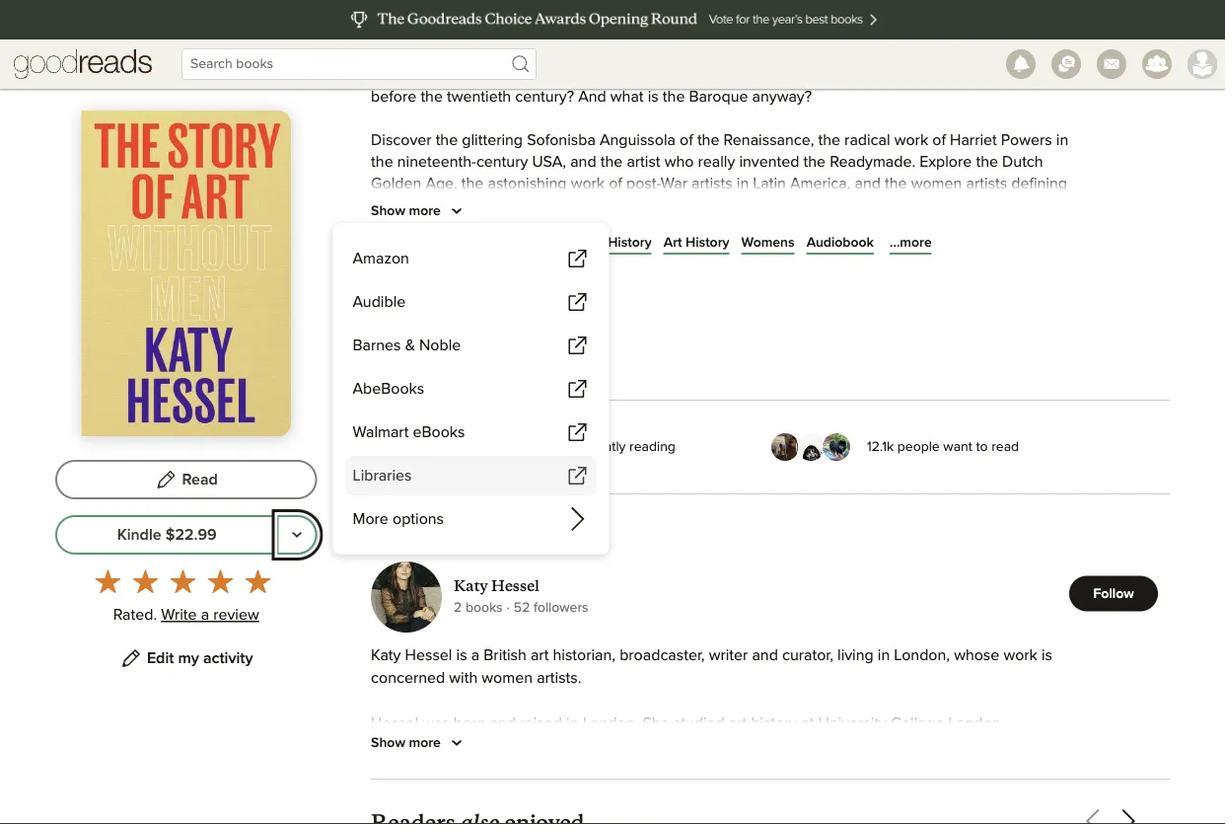 Task type: vqa. For each thing, say whether or not it's contained in the screenshot.
"last" inside M/M Romance — 33648 members      — Last Activity 8 minutes ago Books & Literature → LGBTQ
no



Task type: locate. For each thing, give the bounding box(es) containing it.
katy hessel
[[371, 220, 491, 246]]

write a review link
[[161, 655, 259, 671]]

noble
[[419, 385, 461, 401]]

women up twentieth
[[449, 346, 500, 362]]

1 vertical spatial is
[[997, 497, 1008, 513]]

of
[[562, 160, 599, 208], [680, 411, 694, 427], [933, 411, 946, 427], [609, 454, 623, 470], [609, 476, 623, 491], [421, 519, 435, 535]]

2 people from the left
[[898, 718, 940, 732]]

books
[[514, 54, 557, 74]]

twentieth
[[447, 368, 511, 383]]

makes
[[685, 346, 730, 362]]

0 horizontal spatial art
[[431, 514, 449, 528]]

average rating of 4.33 stars. figure
[[365, 259, 639, 302]]

women right did
[[842, 346, 893, 362]]

abebooks
[[353, 428, 425, 444]]

and up 'manhattan,'
[[783, 476, 809, 491]]

0 horizontal spatial and
[[571, 432, 597, 448]]

many
[[407, 346, 445, 362], [961, 476, 998, 491]]

history link
[[608, 511, 652, 531]]

a
[[201, 655, 209, 671]]

currently
[[573, 718, 626, 732]]

work up sense
[[571, 454, 605, 470]]

artist
[[627, 432, 661, 448]]

anyway?
[[753, 368, 812, 383]]

your up dismissed.
[[529, 476, 560, 491]]

1 vertical spatial work
[[895, 411, 929, 427]]

as inside how many women artists do you know? who makes art history? did women even work as artists before the twentieth century? and what is the baroque anyway?
[[973, 346, 989, 362]]

1 horizontal spatial &
[[451, 636, 460, 649]]

book details & editions
[[371, 636, 513, 649]]

& right details
[[451, 636, 460, 649]]

sense
[[564, 476, 605, 491]]

the story of art without men
[[371, 160, 927, 208]]

1 horizontal spatial as
[[973, 346, 989, 362]]

art down overlooked
[[439, 519, 457, 535]]

january
[[464, 583, 511, 597]]

as left it's
[[461, 519, 477, 535]]

2 vertical spatial work
[[571, 454, 605, 470]]

1 people from the left
[[504, 718, 546, 732]]

4.33
[[565, 266, 627, 301]]

read
[[992, 718, 1020, 732]]

war
[[661, 454, 688, 470]]

1 horizontal spatial women
[[842, 346, 893, 362]]

0 horizontal spatial history
[[371, 519, 417, 535]]

1 horizontal spatial is
[[997, 497, 1008, 513]]

discover the glittering sofonisba anguissola of the renaissance, the radical work of harriet powers in the nineteenth-century usa, and the artist who really invented the readymade. explore the dutch golden age, the astonishing work of post-war artists in latin america, and the women artists defining art in the 2020s. have your sense of art history overturned, and your eyes opened to many art forms often overlooked or dismissed. from the cornish coast to manhattan, nigeria to japan this is the history of art as it's never been told before.
[[371, 411, 1069, 535]]

1 horizontal spatial many
[[961, 476, 998, 491]]

0 horizontal spatial work
[[571, 454, 605, 470]]

people left "are"
[[504, 718, 546, 732]]

and down sofonisba
[[571, 432, 597, 448]]

0 vertical spatial and
[[571, 432, 597, 448]]

artists
[[504, 346, 545, 362], [993, 346, 1034, 362], [692, 454, 733, 470], [967, 454, 1008, 470]]

art up baroque
[[734, 346, 753, 362]]

0 vertical spatial history
[[649, 476, 695, 491]]

forms
[[1024, 476, 1063, 491]]

more
[[353, 559, 389, 574]]

of left post-
[[609, 454, 623, 470]]

0 vertical spatial is
[[648, 368, 659, 383]]

do
[[549, 346, 567, 362]]

age,
[[426, 454, 458, 470]]

0 vertical spatial as
[[973, 346, 989, 362]]

2 horizontal spatial work
[[935, 346, 969, 362]]

rate 1 out of 5 image
[[95, 616, 121, 641]]

1 vertical spatial history
[[371, 519, 417, 535]]

art left forms
[[1002, 476, 1020, 491]]

history down often
[[371, 519, 417, 535]]

really
[[698, 432, 736, 448]]

history?
[[757, 346, 810, 362]]

century?
[[515, 368, 574, 383]]

want
[[944, 718, 973, 732]]

0 horizontal spatial &
[[405, 385, 415, 401]]

how
[[371, 346, 403, 362]]

artists down really
[[692, 454, 733, 470]]

1 horizontal spatial your
[[813, 476, 844, 491]]

rated.
[[113, 655, 157, 671]]

2 horizontal spatial women
[[912, 454, 963, 470]]

art
[[608, 160, 670, 208], [431, 514, 449, 528]]

work
[[935, 346, 969, 362], [895, 411, 929, 427], [571, 454, 605, 470]]

1 vertical spatial as
[[461, 519, 477, 535]]

1 vertical spatial and
[[855, 454, 881, 470]]

or
[[493, 497, 508, 513]]

0 horizontal spatial women
[[449, 346, 500, 362]]

0 horizontal spatial your
[[529, 476, 560, 491]]

is right this
[[997, 497, 1008, 513]]

who
[[665, 432, 694, 448]]

1 vertical spatial many
[[961, 476, 998, 491]]

0 horizontal spatial in
[[393, 476, 406, 491]]

to left read
[[977, 718, 988, 732]]

opened
[[885, 476, 939, 491]]

glittering
[[462, 411, 523, 427]]

dutch
[[1003, 432, 1044, 448]]

latin
[[753, 454, 786, 470]]

2 horizontal spatial in
[[1057, 411, 1069, 427]]

1 vertical spatial in
[[737, 454, 749, 470]]

artists up century?
[[504, 346, 545, 362]]

1 horizontal spatial history
[[649, 476, 695, 491]]

before
[[371, 368, 417, 383]]

of up the who
[[680, 411, 694, 427]]

women inside discover the glittering sofonisba anguissola of the renaissance, the radical work of harriet powers in the nineteenth-century usa, and the artist who really invented the readymade. explore the dutch golden age, the astonishing work of post-war artists in latin america, and the women artists defining art in the 2020s. have your sense of art history overturned, and your eyes opened to many art forms often overlooked or dismissed. from the cornish coast to manhattan, nigeria to japan this is the history of art as it's never been told before.
[[912, 454, 963, 470]]

many up this
[[961, 476, 998, 491]]

artists up powers
[[993, 346, 1034, 362]]

many up before
[[407, 346, 445, 362]]

and up eyes
[[855, 454, 881, 470]]

more options link
[[345, 547, 598, 586]]

as up harriet
[[973, 346, 989, 362]]

advertisement region
[[134, 0, 1092, 126]]

None search field
[[166, 48, 553, 80]]

2 vertical spatial and
[[783, 476, 809, 491]]

usa,
[[532, 432, 566, 448]]

barnes & noble
[[353, 385, 461, 401]]

powers
[[1002, 411, 1053, 427]]

sofonisba
[[527, 411, 596, 427]]

0 vertical spatial many
[[407, 346, 445, 362]]

baroque
[[689, 368, 749, 383]]

home link
[[351, 39, 456, 89]]

of right story
[[562, 160, 599, 208]]

0 horizontal spatial people
[[504, 718, 546, 732]]

0 vertical spatial art
[[608, 160, 670, 208]]

1,
[[515, 583, 523, 597]]

people for 12.1k
[[898, 718, 940, 732]]

rating 5 out of 5 group
[[90, 610, 277, 647]]

2 your from the left
[[813, 476, 844, 491]]

art
[[734, 346, 753, 362], [371, 476, 389, 491], [627, 476, 645, 491], [1002, 476, 1020, 491], [439, 519, 457, 535]]

details
[[407, 636, 448, 649]]

352
[[371, 554, 395, 567]]

without
[[678, 160, 833, 208]]

1 horizontal spatial people
[[898, 718, 940, 732]]

eyes
[[848, 476, 881, 491]]

as
[[973, 346, 989, 362], [461, 519, 477, 535]]

explore
[[920, 432, 972, 448]]

work up the explore
[[895, 411, 929, 427]]

1 vertical spatial art
[[431, 514, 449, 528]]

0 vertical spatial &
[[405, 385, 415, 401]]

&
[[405, 385, 415, 401], [451, 636, 460, 649]]

abebooks button
[[345, 416, 598, 456]]

0 horizontal spatial is
[[648, 368, 659, 383]]

been
[[547, 519, 582, 535]]

ebooks
[[413, 472, 465, 487]]

& down before
[[405, 385, 415, 401]]

0 horizontal spatial as
[[461, 519, 477, 535]]

kindle $22.99 link
[[55, 562, 278, 602]]

your down the america,
[[813, 476, 844, 491]]

barnes
[[353, 385, 401, 401]]

your
[[529, 476, 560, 491], [813, 476, 844, 491]]

katy hessel link
[[371, 219, 491, 247]]

Search by book title or ISBN text field
[[182, 48, 537, 80]]

is down who
[[648, 368, 659, 383]]

1 horizontal spatial work
[[895, 411, 929, 427]]

my
[[488, 54, 510, 74]]

work right the even
[[935, 346, 969, 362]]

people right 12.1k
[[898, 718, 940, 732]]

history down war
[[649, 476, 695, 491]]

women down the explore
[[912, 454, 963, 470]]

history
[[649, 476, 695, 491], [371, 519, 417, 535]]

options
[[393, 559, 444, 574]]

0 horizontal spatial many
[[407, 346, 445, 362]]

in
[[1057, 411, 1069, 427], [737, 454, 749, 470], [393, 476, 406, 491]]

2 vertical spatial in
[[393, 476, 406, 491]]

0 vertical spatial work
[[935, 346, 969, 362]]



Task type: describe. For each thing, give the bounding box(es) containing it.
century
[[477, 432, 528, 448]]

never
[[503, 519, 543, 535]]

have
[[489, 476, 525, 491]]

readymade.
[[830, 432, 916, 448]]

walmart ebooks
[[353, 472, 465, 487]]

read button
[[55, 507, 317, 547]]

nigeria
[[851, 497, 901, 513]]

book
[[371, 636, 403, 649]]

invented
[[740, 432, 800, 448]]

did
[[814, 346, 838, 362]]

show more
[[371, 482, 441, 496]]

book details & editions button
[[371, 631, 540, 654]]

read
[[182, 519, 218, 535]]

manhattan,
[[771, 497, 847, 513]]

you
[[571, 346, 597, 362]]

before.
[[617, 519, 666, 535]]

often
[[371, 497, 407, 513]]

amazon button
[[345, 286, 598, 326]]

1,052
[[468, 718, 500, 732]]

libraries
[[353, 515, 412, 531]]

published
[[400, 583, 460, 597]]

12.1k
[[868, 718, 894, 732]]

work inside how many women artists do you know? who makes art history? did women even work as artists before the twentieth century? and what is the baroque anyway?
[[935, 346, 969, 362]]

0 vertical spatial in
[[1057, 411, 1069, 427]]

people for 1,052
[[504, 718, 546, 732]]

rated. write a review
[[113, 655, 259, 671]]

of down overlooked
[[421, 519, 435, 535]]

told
[[586, 519, 613, 535]]

2020s.
[[436, 476, 485, 491]]

kindle
[[117, 574, 162, 590]]

2 horizontal spatial and
[[855, 454, 881, 470]]

many inside discover the glittering sofonisba anguissola of the renaissance, the radical work of harriet powers in the nineteenth-century usa, and the artist who really invented the readymade. explore the dutch golden age, the astonishing work of post-war artists in latin america, and the women artists defining art in the 2020s. have your sense of art history overturned, and your eyes opened to many art forms often overlooked or dismissed. from the cornish coast to manhattan, nigeria to japan this is the history of art as it's never been told before.
[[961, 476, 998, 491]]

feminism
[[537, 514, 596, 528]]

genres
[[371, 514, 415, 528]]

review
[[213, 655, 259, 671]]

it's
[[481, 519, 499, 535]]

story
[[454, 160, 554, 208]]

even
[[897, 346, 931, 362]]

rate 4 out of 5 image
[[208, 616, 234, 641]]

rate 2 out of 5 image
[[133, 616, 159, 641]]

of up the explore
[[933, 411, 946, 427]]

home image
[[14, 39, 152, 89]]

rating 4.33 out of 5 image
[[365, 259, 553, 296]]

how many women artists do you know? who makes art history? did women even work as artists before the twentieth century? and what is the baroque anyway?
[[371, 346, 1034, 383]]

what
[[611, 368, 644, 383]]

and
[[578, 368, 607, 383]]

hessel
[[423, 220, 491, 246]]

are
[[550, 718, 570, 732]]

to up japan
[[943, 476, 956, 491]]

walmart ebooks button
[[345, 460, 598, 499]]

rate 5 out of 5 image
[[245, 616, 271, 641]]

nineteenth-
[[397, 432, 477, 448]]

1 vertical spatial &
[[451, 636, 460, 649]]

katy
[[371, 220, 418, 246]]

many inside how many women artists do you know? who makes art history? did women even work as artists before the twentieth century? and what is the baroque anyway?
[[407, 346, 445, 362]]

men
[[841, 160, 927, 208]]

audible
[[353, 341, 406, 357]]

overlooked
[[411, 497, 489, 513]]

anguissola
[[600, 411, 676, 427]]

to down opened at bottom
[[905, 497, 919, 513]]

profile image for ruby anderson. image
[[1188, 49, 1218, 79]]

more options
[[353, 559, 444, 574]]

$22.99
[[166, 574, 217, 590]]

discover
[[371, 411, 432, 427]]

to right coast
[[753, 497, 767, 513]]

ratings
[[407, 307, 448, 321]]

show more button
[[371, 478, 469, 501]]

is inside discover the glittering sofonisba anguissola of the renaissance, the radical work of harriet powers in the nineteenth-century usa, and the artist who really invented the readymade. explore the dutch golden age, the astonishing work of post-war artists in latin america, and the women artists defining art in the 2020s. have your sense of art history overturned, and your eyes opened to many art forms often overlooked or dismissed. from the cornish coast to manhattan, nigeria to japan this is the history of art as it's never been told before.
[[997, 497, 1008, 513]]

of up the from
[[609, 476, 623, 491]]

art link
[[431, 511, 449, 531]]

barnes & noble button
[[345, 373, 598, 412]]

rate this book element
[[55, 610, 317, 678]]

from
[[588, 497, 624, 513]]

artists down dutch
[[967, 454, 1008, 470]]

pages,
[[399, 554, 439, 567]]

audible button
[[345, 330, 598, 369]]

my books
[[488, 54, 557, 74]]

rate 3 out of 5 image
[[170, 616, 196, 641]]

author
[[479, 797, 549, 824]]

editions
[[463, 636, 513, 649]]

art down post-
[[627, 476, 645, 491]]

feminism link
[[537, 511, 596, 531]]

who
[[649, 346, 681, 362]]

as inside discover the glittering sofonisba anguissola of the renaissance, the radical work of harriet powers in the nineteenth-century usa, and the artist who really invented the readymade. explore the dutch golden age, the astonishing work of post-war artists in latin america, and the women artists defining art in the 2020s. have your sense of art history overturned, and your eyes opened to many art forms often overlooked or dismissed. from the cornish coast to manhattan, nigeria to japan this is the history of art as it's never been told before.
[[461, 519, 477, 535]]

kindle $22.99
[[117, 574, 217, 590]]

post-
[[627, 454, 661, 470]]

1,052 people are currently reading
[[468, 718, 676, 732]]

more
[[409, 482, 441, 496]]

is inside how many women artists do you know? who makes art history? did women even work as artists before the twentieth century? and what is the baroque anyway?
[[648, 368, 659, 383]]

about
[[371, 797, 436, 824]]

book title: the story of art without men element
[[371, 160, 927, 208]]

1 horizontal spatial in
[[737, 454, 749, 470]]

dismissed.
[[512, 497, 584, 513]]

1,258
[[371, 307, 403, 321]]

america,
[[790, 454, 851, 470]]

1 your from the left
[[529, 476, 560, 491]]

2022
[[526, 583, 559, 597]]

first
[[371, 583, 397, 597]]

walmart
[[353, 472, 409, 487]]

write
[[161, 655, 197, 671]]

the
[[371, 160, 446, 208]]

know?
[[601, 346, 645, 362]]

art up often
[[371, 476, 389, 491]]

golden
[[371, 454, 422, 470]]

this
[[969, 497, 993, 513]]

1 horizontal spatial art
[[608, 160, 670, 208]]

art inside how many women artists do you know? who makes art history? did women even work as artists before the twentieth century? and what is the baroque anyway?
[[734, 346, 753, 362]]

1 horizontal spatial and
[[783, 476, 809, 491]]

1,258 ratings
[[371, 307, 448, 321]]

reading
[[630, 718, 676, 732]]

coast
[[712, 497, 749, 513]]



